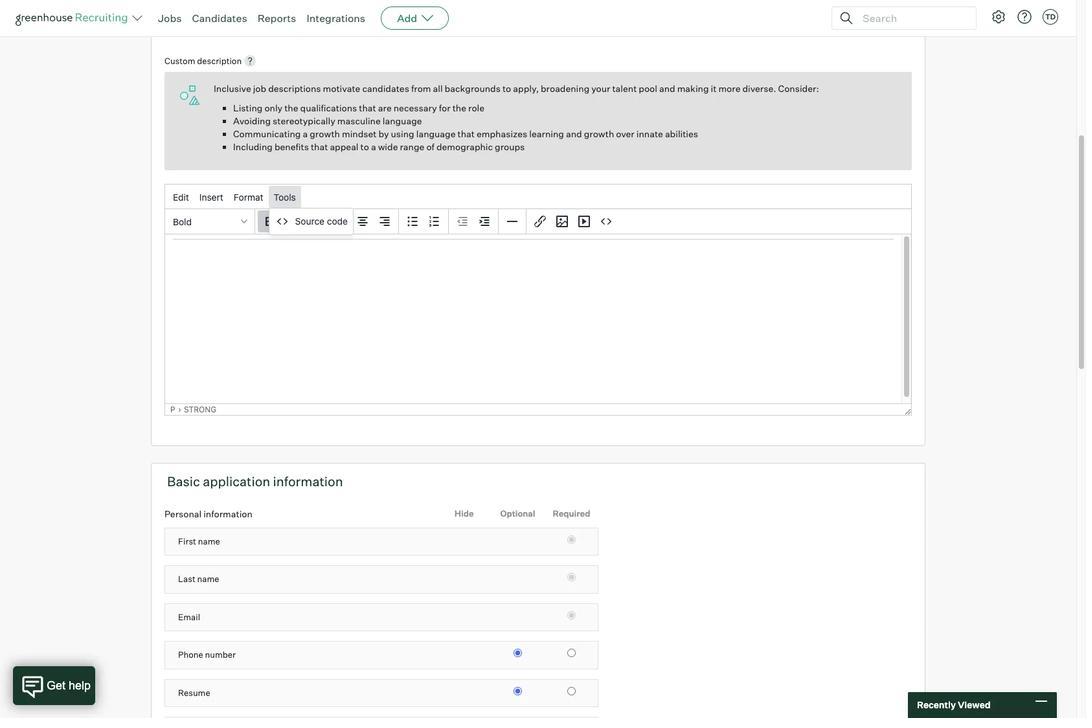 Task type: vqa. For each thing, say whether or not it's contained in the screenshot.
Send to the top
no



Task type: describe. For each thing, give the bounding box(es) containing it.
1 the from the left
[[284, 102, 298, 113]]

stereotypically
[[273, 115, 335, 126]]

including
[[233, 141, 273, 152]]

are
[[378, 102, 392, 113]]

wide
[[378, 141, 398, 152]]

abilities
[[665, 128, 698, 139]]

code
[[327, 216, 348, 227]]

to inside listing only the qualifications that are necessary for the role avoiding stereotypically masculine language communicating a growth mindset by using language that emphasizes learning and growth over innate abilities including benefits that appeal to a wide range of demographic groups
[[360, 141, 369, 152]]

p button
[[170, 405, 175, 415]]

candidates
[[192, 12, 247, 25]]

description for post description
[[197, 12, 266, 29]]

1 horizontal spatial a
[[371, 141, 376, 152]]

making
[[677, 83, 709, 94]]

integrations
[[307, 12, 365, 25]]

first name
[[178, 536, 220, 547]]

tools button
[[269, 186, 301, 208]]

phone number
[[178, 650, 236, 660]]

strong button
[[184, 405, 216, 415]]

all
[[433, 83, 443, 94]]

avoiding
[[233, 115, 271, 126]]

inclusive
[[214, 83, 251, 94]]

basic application information
[[167, 474, 343, 490]]

masculine
[[337, 115, 381, 126]]

communicating
[[233, 128, 301, 139]]

phone
[[178, 650, 203, 660]]

source
[[295, 216, 325, 227]]

listing
[[233, 102, 263, 113]]

personal information
[[165, 509, 253, 520]]

configure image
[[991, 9, 1007, 25]]

reports
[[258, 12, 296, 25]]

resize image
[[905, 409, 911, 415]]

integrations link
[[307, 12, 365, 25]]

last name
[[178, 574, 219, 584]]

p › strong
[[170, 405, 216, 415]]

add
[[397, 12, 417, 25]]

diverse.
[[743, 83, 776, 94]]

only
[[265, 102, 283, 113]]

optional
[[500, 509, 535, 519]]

1 growth from the left
[[310, 128, 340, 139]]

bold
[[173, 216, 192, 227]]

td button
[[1040, 6, 1061, 27]]

Search text field
[[860, 9, 965, 28]]

hide
[[454, 509, 474, 519]]

for
[[439, 102, 451, 113]]

innate
[[637, 128, 663, 139]]

necessary
[[394, 102, 437, 113]]

description for custom description
[[197, 56, 242, 66]]

td
[[1045, 12, 1056, 21]]

viewed
[[958, 700, 991, 711]]

your
[[592, 83, 610, 94]]

by
[[379, 128, 389, 139]]

5 toolbar from the left
[[527, 209, 620, 235]]

2 growth from the left
[[584, 128, 614, 139]]

first
[[178, 536, 196, 547]]

insert button
[[194, 186, 229, 208]]

learning
[[529, 128, 564, 139]]

talent
[[612, 83, 637, 94]]

number
[[205, 650, 236, 660]]

appeal
[[330, 141, 359, 152]]

tools
[[274, 192, 296, 203]]

from
[[411, 83, 431, 94]]

1 vertical spatial language
[[416, 128, 456, 139]]

1 toolbar from the left
[[255, 209, 327, 235]]

job
[[253, 83, 266, 94]]

bold group
[[165, 209, 911, 235]]

last
[[178, 574, 195, 584]]

reports link
[[258, 12, 296, 25]]

of
[[426, 141, 435, 152]]

jobs
[[158, 12, 182, 25]]

candidates link
[[192, 12, 247, 25]]

0 vertical spatial information
[[273, 474, 343, 490]]



Task type: locate. For each thing, give the bounding box(es) containing it.
listing only the qualifications that are necessary for the role avoiding stereotypically masculine language communicating a growth mindset by using language that emphasizes learning and growth over innate abilities including benefits that appeal to a wide range of demographic groups
[[233, 102, 698, 152]]

custom
[[165, 56, 195, 66]]

information
[[273, 474, 343, 490], [204, 509, 253, 520]]

add button
[[381, 6, 449, 30]]

a down stereotypically
[[303, 128, 308, 139]]

backgrounds
[[445, 83, 501, 94]]

and right learning
[[566, 128, 582, 139]]

navigation containing p
[[170, 405, 900, 415]]

to
[[503, 83, 511, 94], [360, 141, 369, 152]]

menu bar
[[165, 185, 911, 210]]

1 vertical spatial and
[[566, 128, 582, 139]]

1 vertical spatial to
[[360, 141, 369, 152]]

0 horizontal spatial growth
[[310, 128, 340, 139]]

format
[[234, 192, 263, 203]]

language up using
[[383, 115, 422, 126]]

1 description from the top
[[197, 12, 266, 29]]

candidates
[[362, 83, 409, 94]]

recently
[[917, 700, 956, 711]]

strong
[[184, 405, 216, 415]]

post
[[167, 12, 194, 29]]

None radio
[[567, 535, 576, 544], [567, 611, 576, 620], [567, 649, 576, 658], [514, 687, 522, 695], [567, 687, 576, 695], [567, 535, 576, 544], [567, 611, 576, 620], [567, 649, 576, 658], [514, 687, 522, 695], [567, 687, 576, 695]]

and right "pool"
[[659, 83, 675, 94]]

0 vertical spatial language
[[383, 115, 422, 126]]

toolbar
[[255, 209, 327, 235], [327, 209, 399, 235], [399, 209, 449, 235], [449, 209, 499, 235], [527, 209, 620, 235]]

a left "wide"
[[371, 141, 376, 152]]

1 horizontal spatial growth
[[584, 128, 614, 139]]

descriptions
[[268, 83, 321, 94]]

language
[[383, 115, 422, 126], [416, 128, 456, 139]]

recently viewed
[[917, 700, 991, 711]]

1 vertical spatial that
[[458, 128, 475, 139]]

0 horizontal spatial that
[[311, 141, 328, 152]]

name for first name
[[198, 536, 220, 547]]

menu bar containing edit
[[165, 185, 911, 210]]

0 horizontal spatial to
[[360, 141, 369, 152]]

growth up appeal
[[310, 128, 340, 139]]

0 horizontal spatial a
[[303, 128, 308, 139]]

1 vertical spatial a
[[371, 141, 376, 152]]

that up demographic
[[458, 128, 475, 139]]

growth left over
[[584, 128, 614, 139]]

more
[[719, 83, 741, 94]]

mindset
[[342, 128, 377, 139]]

p
[[170, 405, 175, 415]]

2 toolbar from the left
[[327, 209, 399, 235]]

2 the from the left
[[453, 102, 466, 113]]

name for last name
[[197, 574, 219, 584]]

language up the of
[[416, 128, 456, 139]]

td button
[[1043, 9, 1058, 25]]

email
[[178, 612, 200, 622]]

the right "only"
[[284, 102, 298, 113]]

over
[[616, 128, 635, 139]]

source code menu item
[[269, 211, 353, 232]]

post description
[[167, 12, 266, 29]]

to down "mindset"
[[360, 141, 369, 152]]

broadening
[[541, 83, 590, 94]]

application
[[203, 474, 270, 490]]

qualifications
[[300, 102, 357, 113]]

›
[[178, 405, 181, 415]]

benefits
[[275, 141, 309, 152]]

groups
[[495, 141, 525, 152]]

1 horizontal spatial information
[[273, 474, 343, 490]]

role
[[468, 102, 485, 113]]

format button
[[229, 186, 269, 208]]

0 vertical spatial name
[[198, 536, 220, 547]]

navigation
[[170, 405, 900, 415]]

2 vertical spatial that
[[311, 141, 328, 152]]

consider:
[[778, 83, 819, 94]]

1 vertical spatial description
[[197, 56, 242, 66]]

resume
[[178, 688, 210, 698]]

name right first in the bottom of the page
[[198, 536, 220, 547]]

1 vertical spatial information
[[204, 509, 253, 520]]

and
[[659, 83, 675, 94], [566, 128, 582, 139]]

demographic
[[437, 141, 493, 152]]

insert
[[199, 192, 223, 203]]

greenhouse recruiting image
[[16, 10, 132, 26]]

source code
[[295, 216, 348, 227]]

1 horizontal spatial the
[[453, 102, 466, 113]]

0 vertical spatial description
[[197, 12, 266, 29]]

inclusive job descriptions motivate candidates from all backgrounds to apply, broadening your talent pool and making it more diverse. consider:
[[214, 83, 819, 94]]

0 horizontal spatial and
[[566, 128, 582, 139]]

bold button
[[168, 211, 252, 233]]

name
[[198, 536, 220, 547], [197, 574, 219, 584]]

that left appeal
[[311, 141, 328, 152]]

to left apply,
[[503, 83, 511, 94]]

None radio
[[567, 573, 576, 582], [514, 649, 522, 658], [567, 573, 576, 582], [514, 649, 522, 658]]

jobs link
[[158, 12, 182, 25]]

description
[[197, 12, 266, 29], [197, 56, 242, 66]]

0 horizontal spatial the
[[284, 102, 298, 113]]

edit button
[[168, 186, 194, 208]]

growth
[[310, 128, 340, 139], [584, 128, 614, 139]]

edit
[[173, 192, 189, 203]]

that
[[359, 102, 376, 113], [458, 128, 475, 139], [311, 141, 328, 152]]

that up masculine
[[359, 102, 376, 113]]

4 toolbar from the left
[[449, 209, 499, 235]]

custom description
[[165, 56, 242, 66]]

2 horizontal spatial that
[[458, 128, 475, 139]]

0 vertical spatial that
[[359, 102, 376, 113]]

basic
[[167, 474, 200, 490]]

personal
[[165, 509, 202, 520]]

name right last in the bottom of the page
[[197, 574, 219, 584]]

the right for
[[453, 102, 466, 113]]

emphasizes
[[477, 128, 527, 139]]

using
[[391, 128, 414, 139]]

0 vertical spatial a
[[303, 128, 308, 139]]

and inside listing only the qualifications that are necessary for the role avoiding stereotypically masculine language communicating a growth mindset by using language that emphasizes learning and growth over innate abilities including benefits that appeal to a wide range of demographic groups
[[566, 128, 582, 139]]

3 toolbar from the left
[[399, 209, 449, 235]]

1 horizontal spatial and
[[659, 83, 675, 94]]

required
[[553, 509, 590, 519]]

1 horizontal spatial to
[[503, 83, 511, 94]]

motivate
[[323, 83, 360, 94]]

0 vertical spatial and
[[659, 83, 675, 94]]

range
[[400, 141, 425, 152]]

1 horizontal spatial that
[[359, 102, 376, 113]]

0 vertical spatial to
[[503, 83, 511, 94]]

1 vertical spatial name
[[197, 574, 219, 584]]

2 description from the top
[[197, 56, 242, 66]]

it
[[711, 83, 717, 94]]

apply,
[[513, 83, 539, 94]]

0 horizontal spatial information
[[204, 509, 253, 520]]



